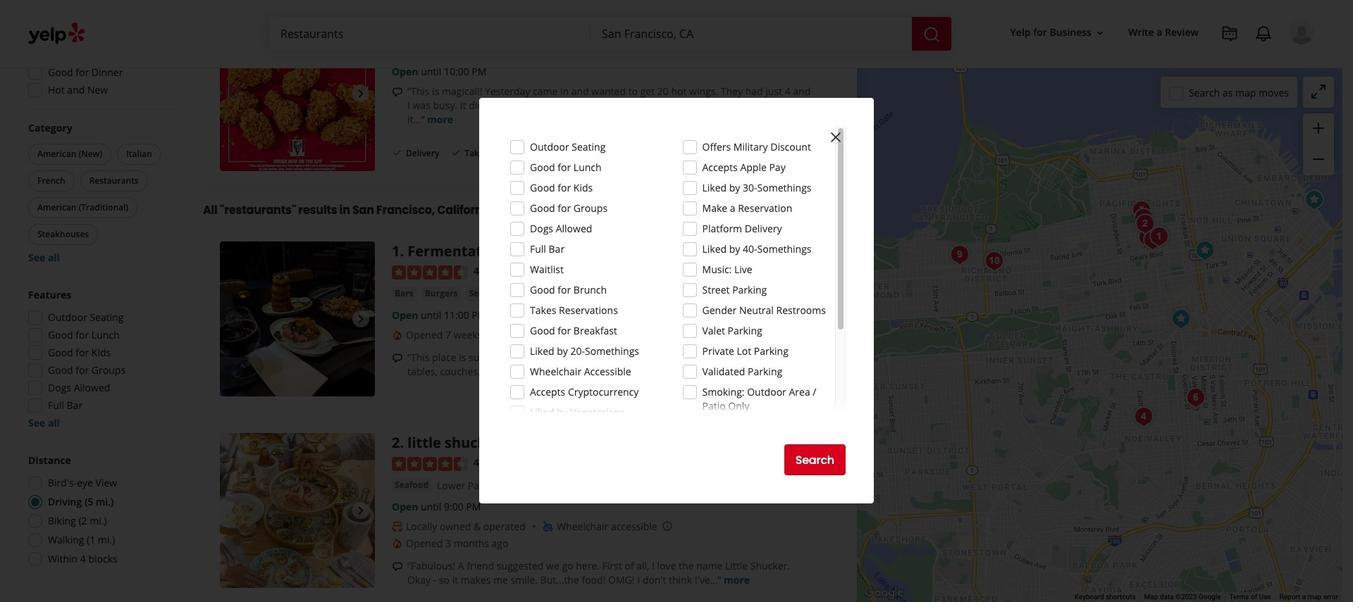 Task type: vqa. For each thing, say whether or not it's contained in the screenshot.
middle the Services
no



Task type: locate. For each thing, give the bounding box(es) containing it.
the snug image
[[1128, 197, 1156, 225]]

steakhouses
[[37, 228, 89, 240]]

delivery for offers delivery
[[79, 13, 116, 26]]

go inside the "fabulous! a friend suggested we go here. first of all, i love the name little shucker. okay - so it makes me smile. but...the food! omg! i don't think i've…"
[[562, 560, 574, 573]]

i right all, on the bottom left
[[652, 560, 655, 573]]

pm down fast
[[472, 65, 487, 79]]

3 open from the top
[[392, 500, 418, 514]]

5a5 image
[[1300, 186, 1329, 214]]

0 vertical spatial search
[[1189, 86, 1221, 99]]

reservations down "offers delivery"
[[48, 30, 107, 44]]

as down such
[[483, 365, 493, 378]]

0 vertical spatial outdoor seating
[[530, 140, 606, 154]]

good for kids inside search dialog
[[530, 181, 593, 195]]

it down magical!!
[[460, 99, 466, 112]]

parking up the 'private lot parking'
[[728, 324, 763, 338]]

1 vertical spatial offers
[[703, 140, 731, 154]]

1 chicken from the left
[[395, 44, 429, 56]]

liked for liked by 30-somethings
[[703, 181, 727, 195]]

1 vertical spatial delivery
[[406, 147, 439, 159]]

seafood down 4.7 star rating image
[[395, 479, 429, 491]]

shortcuts
[[1106, 594, 1136, 601]]

2 until from the top
[[421, 309, 442, 322]]

1 vertical spatial american
[[37, 202, 76, 214]]

wheelchair accessible
[[557, 520, 658, 534]]

1 vertical spatial open
[[392, 309, 418, 322]]

within
[[48, 553, 78, 566]]

area
[[789, 386, 811, 399]]

see up 'distance'
[[28, 417, 45, 430]]

4.4
[[474, 265, 488, 278]]

somethings for 20-
[[585, 345, 640, 358]]

1 horizontal spatial little shucker image
[[1131, 210, 1159, 238]]

somethings
[[758, 181, 812, 195], [758, 243, 812, 256], [585, 345, 640, 358]]

0 vertical spatial map
[[1236, 86, 1257, 99]]

16 speech v2 image down open until 10:00 pm
[[392, 87, 403, 98]]

see for category
[[28, 251, 45, 264]]

0 horizontal spatial kfc
[[392, 17, 418, 36]]

a right write in the right of the page
[[1157, 26, 1163, 39]]

1 vertical spatial 4
[[80, 553, 86, 566]]

1 vertical spatial groups
[[92, 364, 126, 377]]

liked for liked by vegetarians
[[530, 406, 555, 420]]

italian
[[126, 148, 152, 160]]

2 see all button from the top
[[28, 417, 60, 430]]

0 horizontal spatial is
[[432, 85, 439, 98]]

1 vertical spatial more
[[675, 365, 702, 378]]

1 see from the top
[[28, 251, 45, 264]]

0 vertical spatial all
[[48, 251, 60, 264]]

9:00
[[444, 500, 464, 514]]

outdoor seating down features
[[48, 311, 124, 324]]

1 horizontal spatial seafood
[[469, 288, 503, 300]]

2 vertical spatial somethings
[[585, 345, 640, 358]]

go up the lit
[[598, 351, 609, 364]]

2 american from the top
[[37, 202, 76, 214]]

2 see from the top
[[28, 417, 45, 430]]

0 vertical spatial seafood link
[[466, 287, 506, 301]]

0 vertical spatial until
[[421, 65, 442, 79]]

2 chicken from the left
[[519, 44, 553, 56]]

1 previous image from the top
[[226, 86, 243, 103]]

distance
[[28, 454, 71, 467]]

kids inside search dialog
[[574, 181, 593, 195]]

operated
[[484, 520, 526, 534]]

1 vertical spatial of
[[1251, 594, 1258, 601]]

0 vertical spatial american
[[37, 148, 76, 160]]

2 vertical spatial open
[[392, 500, 418, 514]]

full up 'distance'
[[48, 399, 64, 412]]

info icon image
[[662, 521, 673, 532], [662, 521, 673, 532]]

see for features
[[28, 417, 45, 430]]

0 horizontal spatial little shucker image
[[220, 434, 375, 589]]

get
[[721, 145, 741, 161]]

wheelchair right 16 wheelchair v2 icon
[[557, 520, 609, 534]]

full bar up waitlist
[[530, 243, 565, 256]]

wheelchair for wheelchair accessible
[[557, 520, 609, 534]]

such
[[469, 351, 490, 364]]

1 vertical spatial all
[[48, 417, 60, 430]]

use
[[1260, 594, 1272, 601]]

with
[[612, 351, 631, 364], [613, 365, 632, 378]]

seafood button for seafood link to the top
[[466, 287, 506, 301]]

all down the "steakhouses" button
[[48, 251, 60, 264]]

eye
[[77, 477, 93, 490]]

is up busy.
[[432, 85, 439, 98]]

more down little
[[724, 574, 750, 587]]

0 vertical spatial opened
[[406, 328, 443, 342]]

get directions link
[[708, 138, 812, 169]]

expand map image
[[1311, 83, 1328, 100]]

spot
[[563, 351, 583, 364]]

1 vertical spatial is
[[459, 351, 466, 364]]

0 vertical spatial groups
[[574, 202, 608, 215]]

to right 20-
[[586, 351, 595, 364]]

opened down locally
[[406, 537, 443, 551]]

4.4 (12 reviews)
[[474, 265, 545, 278]]

bar inside group
[[67, 399, 83, 412]]

food!
[[582, 574, 606, 587]]

american down french button
[[37, 202, 76, 214]]

until down burgers link
[[421, 309, 442, 322]]

platform
[[703, 222, 743, 235]]

open until 11:00 pm
[[392, 309, 487, 322]]

0 vertical spatial in
[[561, 85, 569, 98]]

opened
[[406, 328, 443, 342], [406, 537, 443, 551]]

more link down busy.
[[427, 113, 453, 126]]

1 vertical spatial lunch
[[92, 329, 120, 342]]

accepts left apple in the top of the page
[[703, 161, 738, 174]]

open down chicken wings link
[[392, 65, 418, 79]]

is
[[432, 85, 439, 98], [459, 351, 466, 364]]

0 vertical spatial next image
[[353, 86, 369, 103]]

0 horizontal spatial wanted
[[592, 85, 626, 98]]

1 horizontal spatial go
[[598, 351, 609, 364]]

good for breakfast
[[530, 324, 617, 338]]

1 vertical spatial .
[[400, 434, 404, 453]]

search dialog
[[0, 0, 1354, 603]]

1 slideshow element from the top
[[220, 17, 375, 172]]

0 vertical spatial good for kids
[[530, 181, 593, 195]]

ago right 'weeks'
[[485, 328, 502, 342]]

mi.) right "(2" on the bottom left of the page
[[90, 515, 107, 528]]

1 vertical spatial ago
[[492, 537, 509, 551]]

chill
[[501, 351, 519, 364]]

pm for lab
[[472, 309, 487, 322]]

0 horizontal spatial good for kids
[[48, 346, 111, 360]]

offers up good for dinner
[[48, 13, 77, 26]]

by left 30-
[[730, 181, 741, 195]]

all up 'distance'
[[48, 417, 60, 430]]

see all button up 'distance'
[[28, 417, 60, 430]]

0 horizontal spatial seafood link
[[392, 479, 432, 493]]

to inside "this place is such a chill hangout spot to go with friends. it's a self seating area that has tables, couches, as well as a bar. it's dimly lit with a nice…"
[[586, 351, 595, 364]]

see all for category
[[28, 251, 60, 264]]

bird's-eye view
[[48, 477, 117, 490]]

1 . from the top
[[400, 242, 404, 261]]

(2
[[79, 515, 87, 528]]

1 16 speech v2 image from the top
[[392, 87, 403, 98]]

"this inside "this place is such a chill hangout spot to go with friends. it's a self seating area that has tables, couches, as well as a bar. it's dimly lit with a nice…"
[[408, 351, 430, 364]]

2 it from the left
[[800, 99, 806, 112]]

full bar up 'distance'
[[48, 399, 83, 412]]

1 horizontal spatial offers
[[703, 140, 731, 154]]

little shucker image
[[1131, 210, 1159, 238], [220, 434, 375, 589]]

. left little
[[400, 434, 404, 453]]

seafood button down 4.7 star rating image
[[392, 479, 432, 493]]

"this up was
[[408, 85, 430, 98]]

map left error
[[1308, 594, 1322, 601]]

french
[[37, 175, 65, 187]]

2 "this from the top
[[408, 351, 430, 364]]

mi.) for walking (1 mi.)
[[98, 534, 115, 547]]

0 horizontal spatial full bar
[[48, 399, 83, 412]]

reservations
[[48, 30, 107, 44], [559, 304, 618, 317]]

by left 20-
[[557, 345, 568, 358]]

0 vertical spatial accepts
[[703, 161, 738, 174]]

4.7
[[474, 456, 490, 470]]

16 chevron down v2 image
[[1095, 27, 1106, 39]]

a inside dialog
[[730, 202, 736, 215]]

parking for street parking
[[733, 283, 767, 297]]

it's down spot
[[558, 365, 571, 378]]

3 next image from the top
[[353, 503, 369, 520]]

0 horizontal spatial good for groups
[[48, 364, 126, 377]]

we
[[546, 560, 560, 573]]

1 horizontal spatial groups
[[574, 202, 608, 215]]

wheelchair inside search dialog
[[530, 365, 582, 379]]

offers inside search dialog
[[703, 140, 731, 154]]

seafood link down the 4.4 at the top left
[[466, 287, 506, 301]]

offers left the military on the top of page
[[703, 140, 731, 154]]

2 . from the top
[[400, 434, 404, 453]]

1 vertical spatial 16 speech v2 image
[[392, 353, 403, 364]]

2 vertical spatial slideshow element
[[220, 434, 375, 589]]

american inside button
[[37, 202, 76, 214]]

(traditional)
[[79, 202, 128, 214]]

kfc inside "this is magical!! yesterday came in and wanted to get 20 hot wings. they had just 4 and i was busy. it didn't work. today i went to marina and wanted to check out kfc there. it it…"
[[750, 99, 767, 112]]

american inside button
[[37, 148, 76, 160]]

offers
[[48, 13, 77, 26], [703, 140, 731, 154]]

good for groups inside group
[[48, 364, 126, 377]]

restaurants button
[[80, 171, 148, 192]]

hot
[[48, 83, 65, 97]]

zoom out image
[[1311, 151, 1328, 168]]

liked up bar.
[[530, 345, 555, 358]]

parking for valet parking
[[728, 324, 763, 338]]

0 vertical spatial full
[[530, 243, 546, 256]]

wanted down hot
[[654, 99, 689, 112]]

2 vertical spatial more
[[724, 574, 750, 587]]

good for kids
[[530, 181, 593, 195], [48, 346, 111, 360]]

burgers button
[[422, 287, 461, 301]]

0 horizontal spatial outdoor seating
[[48, 311, 124, 324]]

4.7 star rating image
[[392, 457, 468, 472]]

seating
[[572, 140, 606, 154], [90, 311, 124, 324]]

of left use
[[1251, 594, 1258, 601]]

16 speech v2 image
[[392, 87, 403, 98], [392, 353, 403, 364]]

wanted up marina
[[592, 85, 626, 98]]

more link down little
[[724, 574, 750, 587]]

liked
[[703, 181, 727, 195], [703, 243, 727, 256], [530, 345, 555, 358], [530, 406, 555, 420]]

wheelchair for wheelchair accessible
[[530, 365, 582, 379]]

3 until from the top
[[421, 500, 442, 514]]

good for lunch down went
[[530, 161, 602, 174]]

1 opened from the top
[[406, 328, 443, 342]]

open for little shucker
[[392, 500, 418, 514]]

owned
[[440, 520, 471, 534]]

seafood button down the 4.4 at the top left
[[466, 287, 506, 301]]

next image
[[353, 86, 369, 103], [353, 311, 369, 328], [353, 503, 369, 520]]

somethings for 30-
[[758, 181, 812, 195]]

1 vertical spatial full
[[48, 399, 64, 412]]

accepts for accepts apple pay
[[703, 161, 738, 174]]

full bar inside group
[[48, 399, 83, 412]]

1 horizontal spatial chicken
[[519, 44, 553, 56]]

16 speech v2 image for "this place is such a chill hangout spot to go with friends. it's a self seating area that has tables, couches, as well as a bar. it's dimly lit with a nice…"
[[392, 353, 403, 364]]

is up couches,
[[459, 351, 466, 364]]

that
[[773, 351, 791, 364]]

1 horizontal spatial good for lunch
[[530, 161, 602, 174]]

0 vertical spatial of
[[625, 560, 634, 573]]

somethings for 40-
[[758, 243, 812, 256]]

mi.) right (1
[[98, 534, 115, 547]]

accessible
[[611, 520, 658, 534]]

2 all from the top
[[48, 417, 60, 430]]

features
[[28, 288, 71, 302]]

1 horizontal spatial accepts
[[703, 161, 738, 174]]

1 vertical spatial slideshow element
[[220, 242, 375, 397]]

©2023
[[1176, 594, 1197, 601]]

1 vertical spatial good for groups
[[48, 364, 126, 377]]

1 horizontal spatial in
[[561, 85, 569, 98]]

chicken inside button
[[395, 44, 429, 56]]

1 open from the top
[[392, 65, 418, 79]]

search inside button
[[796, 452, 835, 469]]

2 slideshow element from the top
[[220, 242, 375, 397]]

search button
[[784, 445, 846, 476]]

1 vertical spatial until
[[421, 309, 442, 322]]

slideshow element
[[220, 17, 375, 172], [220, 242, 375, 397], [220, 434, 375, 589]]

None search field
[[269, 17, 955, 51]]

2 previous image from the top
[[226, 311, 243, 328]]

i've…"
[[695, 574, 722, 587]]

0 vertical spatial slideshow element
[[220, 17, 375, 172]]

in inside "this is magical!! yesterday came in and wanted to get 20 hot wings. they had just 4 and i was busy. it didn't work. today i went to marina and wanted to check out kfc there. it it…"
[[561, 85, 569, 98]]

1 "this from the top
[[408, 85, 430, 98]]

0 vertical spatial go
[[598, 351, 609, 364]]

open for fermentation lab
[[392, 309, 418, 322]]

3
[[446, 537, 451, 551]]

dogs
[[530, 222, 553, 235], [48, 381, 71, 395]]

is inside "this is magical!! yesterday came in and wanted to get 20 hot wings. they had just 4 and i was busy. it didn't work. today i went to marina and wanted to check out kfc there. it it…"
[[432, 85, 439, 98]]

seafood link down 4.7 star rating image
[[392, 479, 432, 493]]

smoking:
[[703, 386, 745, 399]]

0 horizontal spatial dogs
[[48, 381, 71, 395]]

30-
[[743, 181, 758, 195]]

outdoor inside smoking: outdoor area / patio only
[[747, 386, 787, 399]]

2 16 speech v2 image from the top
[[392, 353, 403, 364]]

wings
[[431, 44, 456, 56]]

open up 16 locally owned v2 image
[[392, 500, 418, 514]]

lokma image
[[946, 241, 974, 269]]

4.4 star rating image
[[392, 266, 468, 280]]

reservations down "brunch"
[[559, 304, 618, 317]]

groups inside search dialog
[[574, 202, 608, 215]]

2 next image from the top
[[353, 311, 369, 328]]

1 horizontal spatial more link
[[675, 365, 702, 378]]

see all button
[[28, 251, 60, 264], [28, 417, 60, 430]]

1 vertical spatial opened
[[406, 537, 443, 551]]

yesterday
[[485, 85, 530, 98]]

4 down the walking (1 mi.)
[[80, 553, 86, 566]]

2 see all from the top
[[28, 417, 60, 430]]

and
[[67, 83, 85, 97], [572, 85, 589, 98], [793, 85, 811, 98], [634, 99, 652, 112]]

4 inside "this is magical!! yesterday came in and wanted to get 20 hot wings. they had just 4 and i was busy. it didn't work. today i went to marina and wanted to check out kfc there. it it…"
[[785, 85, 791, 98]]

1 vertical spatial previous image
[[226, 311, 243, 328]]

all for features
[[48, 417, 60, 430]]

"this for was
[[408, 85, 430, 98]]

pacific
[[468, 479, 497, 493]]

4 right just
[[785, 85, 791, 98]]

1 see all button from the top
[[28, 251, 60, 264]]

11:00
[[444, 309, 469, 322]]

chicken shop
[[519, 44, 576, 56]]

see down the "steakhouses" button
[[28, 251, 45, 264]]

kfc down had
[[750, 99, 767, 112]]

0 horizontal spatial groups
[[92, 364, 126, 377]]

wheelchair down hangout
[[530, 365, 582, 379]]

2 vertical spatial pm
[[466, 500, 481, 514]]

0 vertical spatial offers
[[48, 13, 77, 26]]

3 slideshow element from the top
[[220, 434, 375, 589]]

delivery for platform delivery
[[745, 222, 782, 235]]

chicken left shop
[[519, 44, 553, 56]]

1 vertical spatial reservations
[[559, 304, 618, 317]]

in up went
[[561, 85, 569, 98]]

outdoor up only
[[747, 386, 787, 399]]

ago down operated
[[492, 537, 509, 551]]

a left bar.
[[529, 365, 535, 378]]

1
[[392, 242, 400, 261]]

of inside the "fabulous! a friend suggested we go here. first of all, i love the name little shucker. okay - so it makes me smile. but...the food! omg! i don't think i've…"
[[625, 560, 634, 573]]

memento sf image
[[1130, 403, 1158, 431]]

more down busy.
[[427, 113, 453, 126]]

self
[[695, 351, 711, 364]]

pm right 11:00
[[472, 309, 487, 322]]

until for fermentation
[[421, 309, 442, 322]]

0 horizontal spatial seafood
[[395, 479, 429, 491]]

1 vertical spatial go
[[562, 560, 574, 573]]

2 vertical spatial more link
[[724, 574, 750, 587]]

mission
[[584, 44, 619, 57]]

pm for shucker
[[466, 500, 481, 514]]

american for american (traditional)
[[37, 202, 76, 214]]

but...the
[[540, 574, 579, 587]]

1 see all from the top
[[28, 251, 60, 264]]

zoom in image
[[1311, 120, 1328, 137]]

open up 16 flame v2 image
[[392, 309, 418, 322]]

3 previous image from the top
[[226, 503, 243, 520]]

google
[[1199, 594, 1221, 601]]

2 opened from the top
[[406, 537, 443, 551]]

1 vertical spatial allowed
[[74, 381, 110, 395]]

delivery inside search dialog
[[745, 222, 782, 235]]

it
[[460, 99, 466, 112], [800, 99, 806, 112]]

american down category
[[37, 148, 76, 160]]

option group containing distance
[[24, 454, 175, 571]]

outdoor down 'today'
[[530, 140, 569, 154]]

american for american (new)
[[37, 148, 76, 160]]

more for fermentation lab
[[675, 365, 702, 378]]

1 vertical spatial good for lunch
[[48, 329, 120, 342]]

full up waitlist
[[530, 243, 546, 256]]

1 vertical spatial dogs allowed
[[48, 381, 110, 395]]

2 vertical spatial until
[[421, 500, 442, 514]]

search down /
[[796, 452, 835, 469]]

somethings down reservation
[[758, 243, 812, 256]]

by for 40-
[[730, 243, 741, 256]]

all for category
[[48, 251, 60, 264]]

0 horizontal spatial go
[[562, 560, 574, 573]]

0 vertical spatial seating
[[572, 140, 606, 154]]

16 speech v2 image
[[392, 562, 403, 573]]

2 vertical spatial next image
[[353, 503, 369, 520]]

"this
[[408, 85, 430, 98], [408, 351, 430, 364]]

map left "moves" on the right top
[[1236, 86, 1257, 99]]

1 horizontal spatial kids
[[574, 181, 593, 195]]

1 until from the top
[[421, 65, 442, 79]]

dinner
[[92, 66, 123, 79]]

dogs allowed inside search dialog
[[530, 222, 593, 235]]

a right make
[[730, 202, 736, 215]]

and right hot
[[67, 83, 85, 97]]

seafood down the 4.4 at the top left
[[469, 288, 503, 300]]

fermentation lab image
[[1145, 223, 1174, 251]]

more down self
[[675, 365, 702, 378]]

go
[[598, 351, 609, 364], [562, 560, 574, 573]]

1 horizontal spatial reservations
[[559, 304, 618, 317]]

of left all, on the bottom left
[[625, 560, 634, 573]]

"restaurants"
[[220, 203, 296, 219]]

0 vertical spatial allowed
[[556, 222, 593, 235]]

and down get at the left top of the page
[[634, 99, 652, 112]]

0 horizontal spatial chicken
[[395, 44, 429, 56]]

16 flame v2 image
[[392, 538, 403, 550]]

bottega image
[[1182, 384, 1210, 412]]

see all up 'distance'
[[28, 417, 60, 430]]

a inside 'element'
[[1157, 26, 1163, 39]]

delivery down reservation
[[745, 222, 782, 235]]

1 horizontal spatial dogs
[[530, 222, 553, 235]]

offers for offers military discount
[[703, 140, 731, 154]]

liked up music:
[[703, 243, 727, 256]]

0 vertical spatial more
[[427, 113, 453, 126]]

accepts for accepts cryptocurrency
[[530, 386, 566, 399]]

fast food link
[[464, 43, 510, 57]]

until up locally
[[421, 500, 442, 514]]

1 horizontal spatial full bar
[[530, 243, 565, 256]]

0 horizontal spatial 4
[[80, 553, 86, 566]]

is inside "this place is such a chill hangout spot to go with friends. it's a self seating area that has tables, couches, as well as a bar. it's dimly lit with a nice…"
[[459, 351, 466, 364]]

little
[[408, 434, 441, 453]]

full
[[530, 243, 546, 256], [48, 399, 64, 412]]

chicken for chicken wings
[[395, 44, 429, 56]]

google image
[[861, 584, 907, 603]]

parking down live
[[733, 283, 767, 297]]

0 horizontal spatial of
[[625, 560, 634, 573]]

in left san
[[340, 203, 350, 219]]

1 all from the top
[[48, 251, 60, 264]]

chicken inside button
[[519, 44, 553, 56]]

seating inside search dialog
[[572, 140, 606, 154]]

2 vertical spatial outdoor
[[747, 386, 787, 399]]

0 vertical spatial somethings
[[758, 181, 812, 195]]

-
[[433, 574, 437, 587]]

biking
[[48, 515, 76, 528]]

with right the lit
[[613, 365, 632, 378]]

check
[[703, 99, 729, 112]]

music: live
[[703, 263, 753, 276]]

accepts down bar.
[[530, 386, 566, 399]]

by down the accepts cryptocurrency
[[557, 406, 568, 420]]

see all
[[28, 251, 60, 264], [28, 417, 60, 430]]

"this up the tables,
[[408, 351, 430, 364]]

. up the 4.4 star rating image
[[400, 242, 404, 261]]

"this inside "this is magical!! yesterday came in and wanted to get 20 hot wings. they had just 4 and i was busy. it didn't work. today i went to marina and wanted to check out kfc there. it it…"
[[408, 85, 430, 98]]

option group
[[24, 454, 175, 571]]

kfc image
[[220, 17, 375, 172], [1167, 305, 1195, 333]]

1 american from the top
[[37, 148, 76, 160]]

to right went
[[587, 99, 597, 112]]

2 vertical spatial delivery
[[745, 222, 782, 235]]

group containing category
[[25, 121, 175, 265]]

16 wheelchair v2 image
[[543, 521, 554, 533]]

the
[[679, 560, 694, 573]]

magical!!
[[442, 85, 483, 98]]

group
[[1304, 114, 1335, 176], [25, 121, 175, 265], [24, 288, 175, 431]]

slideshow element for 2
[[220, 434, 375, 589]]

16 checkmark v2 image
[[392, 147, 403, 158]]

waitlist
[[530, 263, 564, 276]]

2 open from the top
[[392, 309, 418, 322]]

full bar
[[530, 243, 565, 256], [48, 399, 83, 412]]

smile.
[[511, 574, 538, 587]]

parking down "area"
[[748, 365, 783, 379]]

pm
[[472, 65, 487, 79], [472, 309, 487, 322], [466, 500, 481, 514]]

1 horizontal spatial seafood link
[[466, 287, 506, 301]]

previous image
[[226, 86, 243, 103], [226, 311, 243, 328], [226, 503, 243, 520]]

fermentation lab image
[[220, 242, 375, 397]]

. for 1
[[400, 242, 404, 261]]

0 vertical spatial good for lunch
[[530, 161, 602, 174]]

0 vertical spatial see all
[[28, 251, 60, 264]]



Task type: describe. For each thing, give the bounding box(es) containing it.
data
[[1160, 594, 1174, 601]]

area
[[749, 351, 770, 364]]

liked for liked by 20-somethings
[[530, 345, 555, 358]]

16 locally owned v2 image
[[392, 521, 403, 533]]

20
[[658, 85, 669, 98]]

hot and new
[[48, 83, 108, 97]]

0 horizontal spatial it's
[[558, 365, 571, 378]]

yelp for business button
[[1005, 20, 1112, 45]]

i left went
[[556, 99, 559, 112]]

0 horizontal spatial reservations
[[48, 30, 107, 44]]

1 vertical spatial wanted
[[654, 99, 689, 112]]

results
[[298, 203, 337, 219]]

steakhouses button
[[28, 224, 98, 245]]

taco bell image
[[1191, 237, 1219, 265]]

0 horizontal spatial kids
[[92, 346, 111, 360]]

0 horizontal spatial more link
[[427, 113, 453, 126]]

mi.) for biking (2 mi.)
[[90, 515, 107, 528]]

full inside search dialog
[[530, 243, 546, 256]]

0 horizontal spatial as
[[483, 365, 493, 378]]

. for 2
[[400, 434, 404, 453]]

1 next image from the top
[[353, 86, 369, 103]]

marina
[[599, 99, 632, 112]]

get directions
[[721, 145, 799, 161]]

notifications image
[[1256, 25, 1273, 42]]

1 it from the left
[[460, 99, 466, 112]]

keyboard shortcuts button
[[1075, 593, 1136, 603]]

dogs inside search dialog
[[530, 222, 553, 235]]

0 horizontal spatial in
[[340, 203, 350, 219]]

user actions element
[[999, 18, 1335, 104]]

marufuku ramen image
[[1139, 226, 1167, 255]]

0 vertical spatial pm
[[472, 65, 487, 79]]

1 vertical spatial with
[[613, 365, 632, 378]]

validated parking
[[703, 365, 783, 379]]

seafood button for leftmost seafood link
[[392, 479, 432, 493]]

1 vertical spatial kfc image
[[1167, 305, 1195, 333]]

1 horizontal spatial of
[[1251, 594, 1258, 601]]

search image
[[924, 26, 941, 43]]

outdoor seating inside group
[[48, 311, 124, 324]]

driving (5 mi.)
[[48, 496, 114, 509]]

place
[[432, 351, 457, 364]]

nono image
[[1134, 224, 1162, 252]]

opened for opened 3 months ago
[[406, 537, 443, 551]]

1 vertical spatial seating
[[90, 311, 124, 324]]

vegetarians
[[571, 406, 625, 420]]

slideshow element for 1
[[220, 242, 375, 397]]

had
[[746, 85, 763, 98]]

was
[[413, 99, 431, 112]]

american (new)
[[37, 148, 102, 160]]

restaurants
[[89, 175, 139, 187]]

outdoor seating inside search dialog
[[530, 140, 606, 154]]

moves
[[1259, 86, 1290, 99]]

accepts apple pay
[[703, 161, 786, 174]]

close image
[[828, 129, 845, 146]]

1 horizontal spatial delivery
[[406, 147, 439, 159]]

parking right lot
[[754, 345, 789, 358]]

liked for liked by 40-somethings
[[703, 243, 727, 256]]

today
[[526, 99, 554, 112]]

40-
[[743, 243, 758, 256]]

heights
[[500, 479, 535, 493]]

view
[[96, 477, 117, 490]]

just
[[766, 85, 783, 98]]

dimly
[[574, 365, 599, 378]]

a down the friends.
[[635, 365, 640, 378]]

by for vegetarians
[[557, 406, 568, 420]]

0 vertical spatial wanted
[[592, 85, 626, 98]]

map data ©2023 google
[[1145, 594, 1221, 601]]

0 vertical spatial seafood
[[469, 288, 503, 300]]

report
[[1280, 594, 1301, 601]]

"this place is such a chill hangout spot to go with friends. it's a self seating area that has tables, couches, as well as a bar. it's dimly lit with a nice…"
[[408, 351, 810, 378]]

food
[[487, 44, 508, 56]]

see all button for category
[[28, 251, 60, 264]]

gender neutral restrooms
[[703, 304, 826, 317]]

ago for opened 3 months ago
[[492, 537, 509, 551]]

map for moves
[[1236, 86, 1257, 99]]

1 horizontal spatial as
[[517, 365, 527, 378]]

1 . fermentation lab
[[392, 242, 534, 261]]

opened for opened 7 weeks ago
[[406, 328, 443, 342]]

came
[[533, 85, 558, 98]]

liked by 40-somethings
[[703, 243, 812, 256]]

shop
[[555, 44, 576, 56]]

good for groups inside search dialog
[[530, 202, 608, 215]]

blocks
[[88, 553, 118, 566]]

all "restaurants" results in san francisco, california
[[203, 203, 493, 219]]

by for 20-
[[557, 345, 568, 358]]

mi.) for driving (5 mi.)
[[96, 496, 114, 509]]

private lot parking
[[703, 345, 789, 358]]

more link for fermentation lab
[[675, 365, 702, 378]]

offers for offers delivery
[[48, 13, 77, 26]]

1 vertical spatial good for kids
[[48, 346, 111, 360]]

out
[[732, 99, 747, 112]]

2 . little shucker
[[392, 434, 501, 453]]

lower pacific heights
[[437, 479, 535, 493]]

locally owned & operated
[[406, 520, 526, 534]]

0 vertical spatial little shucker image
[[1131, 210, 1159, 238]]

search for search
[[796, 452, 835, 469]]

music:
[[703, 263, 732, 276]]

liked by vegetarians
[[530, 406, 625, 420]]

16 flame v2 image
[[392, 330, 403, 341]]

more for little shucker
[[724, 574, 750, 587]]

get
[[641, 85, 655, 98]]

reservations inside search dialog
[[559, 304, 618, 317]]

ago for opened 7 weeks ago
[[485, 328, 502, 342]]

a left chill
[[493, 351, 498, 364]]

dogs allowed inside group
[[48, 381, 110, 395]]

work.
[[498, 99, 523, 112]]

full bar inside search dialog
[[530, 243, 565, 256]]

for inside yelp for business button
[[1034, 26, 1048, 39]]

name
[[697, 560, 723, 573]]

driving
[[48, 496, 82, 509]]

2 horizontal spatial as
[[1223, 86, 1233, 99]]

san
[[352, 203, 374, 219]]

friends.
[[634, 351, 669, 364]]

0 vertical spatial outdoor
[[530, 140, 569, 154]]

projects image
[[1222, 25, 1239, 42]]

&
[[474, 520, 481, 534]]

dumpling story image
[[1130, 204, 1158, 233]]

open until 9:00 pm
[[392, 500, 481, 514]]

it…"
[[408, 113, 425, 126]]

bar inside search dialog
[[549, 243, 565, 256]]

1 horizontal spatial it's
[[671, 351, 684, 364]]

(12
[[490, 265, 505, 278]]

see all for features
[[28, 417, 60, 430]]

a right report
[[1303, 594, 1307, 601]]

open until 10:00 pm
[[392, 65, 487, 79]]

i down all, on the bottom left
[[637, 574, 640, 587]]

go inside "this place is such a chill hangout spot to go with friends. it's a self seating area that has tables, couches, as well as a bar. it's dimly lit with a nice…"
[[598, 351, 609, 364]]

0 horizontal spatial good for lunch
[[48, 329, 120, 342]]

gender
[[703, 304, 737, 317]]

restrooms
[[777, 304, 826, 317]]

i left was
[[408, 99, 410, 112]]

groups inside group
[[92, 364, 126, 377]]

keyboard
[[1075, 594, 1105, 601]]

more link for little shucker
[[724, 574, 750, 587]]

16 checkmark v2 image
[[451, 147, 462, 158]]

4 inside option group
[[80, 553, 86, 566]]

liked by 20-somethings
[[530, 345, 640, 358]]

0 vertical spatial with
[[612, 351, 631, 364]]

0 horizontal spatial lunch
[[92, 329, 120, 342]]

biking (2 mi.)
[[48, 515, 107, 528]]

pay
[[770, 161, 786, 174]]

hangout
[[522, 351, 560, 364]]

see all button for features
[[28, 417, 60, 430]]

"this for tables,
[[408, 351, 430, 364]]

0 horizontal spatial kfc image
[[220, 17, 375, 172]]

full inside group
[[48, 399, 64, 412]]

search as map moves
[[1189, 86, 1290, 99]]

chicken for chicken shop
[[519, 44, 553, 56]]

makes
[[461, 574, 491, 587]]

bento peak image
[[980, 247, 1009, 276]]

and up went
[[572, 85, 589, 98]]

a left self
[[687, 351, 692, 364]]

allowed inside search dialog
[[556, 222, 593, 235]]

next image for 1 . fermentation lab
[[353, 311, 369, 328]]

reviews)
[[507, 265, 545, 278]]

accessible
[[584, 365, 631, 379]]

liked by 30-somethings
[[703, 181, 812, 195]]

they
[[721, 85, 743, 98]]

previous image for 1
[[226, 311, 243, 328]]

until for little
[[421, 500, 442, 514]]

omg!
[[608, 574, 635, 587]]

lower
[[437, 479, 465, 493]]

and up there.
[[793, 85, 811, 98]]

next image for 2 . little shucker
[[353, 503, 369, 520]]

yelp
[[1011, 26, 1031, 39]]

dogs inside group
[[48, 381, 71, 395]]

0 horizontal spatial outdoor
[[48, 311, 87, 324]]

street parking
[[703, 283, 767, 297]]

parking for validated parking
[[748, 365, 783, 379]]

so
[[439, 574, 450, 587]]

previous image for 2
[[226, 503, 243, 520]]

to down wings.
[[691, 99, 701, 112]]

16 speech v2 image for "this is magical!! yesterday came in and wanted to get 20 hot wings. they had just 4 and i was busy. it didn't work. today i went to marina and wanted to check out kfc there. it it…"
[[392, 87, 403, 98]]

to left get at the left top of the page
[[629, 85, 638, 98]]

good for lunch inside search dialog
[[530, 161, 602, 174]]

american (traditional)
[[37, 202, 128, 214]]

wings.
[[690, 85, 719, 98]]

map region
[[792, 56, 1354, 603]]

lunch inside search dialog
[[574, 161, 602, 174]]

smoking: outdoor area / patio only
[[703, 386, 817, 413]]

by for 30-
[[730, 181, 741, 195]]

0 horizontal spatial allowed
[[74, 381, 110, 395]]

seating
[[714, 351, 747, 364]]

tables,
[[408, 365, 438, 378]]

map for error
[[1308, 594, 1322, 601]]

little
[[726, 560, 748, 573]]

there.
[[770, 99, 797, 112]]

map
[[1145, 594, 1159, 601]]

group containing features
[[24, 288, 175, 431]]

search for search as map moves
[[1189, 86, 1221, 99]]

live
[[735, 263, 753, 276]]



